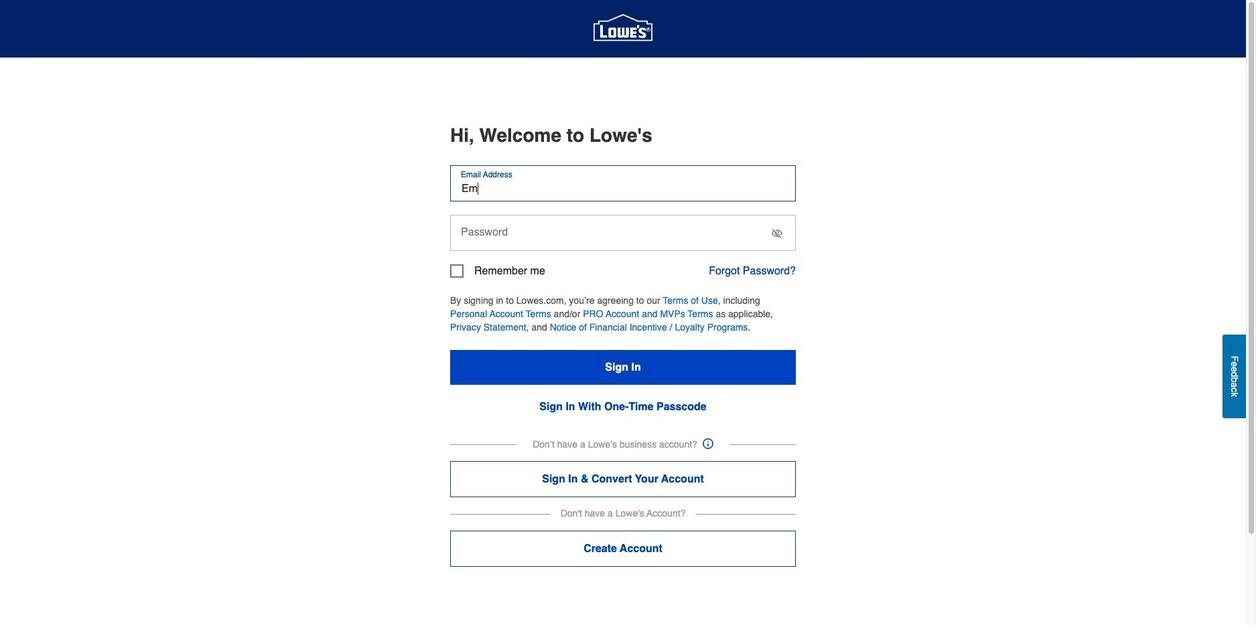 Task type: locate. For each thing, give the bounding box(es) containing it.
remember me element
[[450, 265, 545, 278]]

show password image
[[772, 229, 783, 239]]

lowe's home improvement logo image
[[594, 0, 653, 58]]



Task type: vqa. For each thing, say whether or not it's contained in the screenshot.
the rightmost Enter
no



Task type: describe. For each thing, give the bounding box(es) containing it.
password password field
[[450, 215, 796, 251]]

Email text field
[[450, 166, 796, 202]]

tooltip button image
[[703, 439, 714, 450]]



